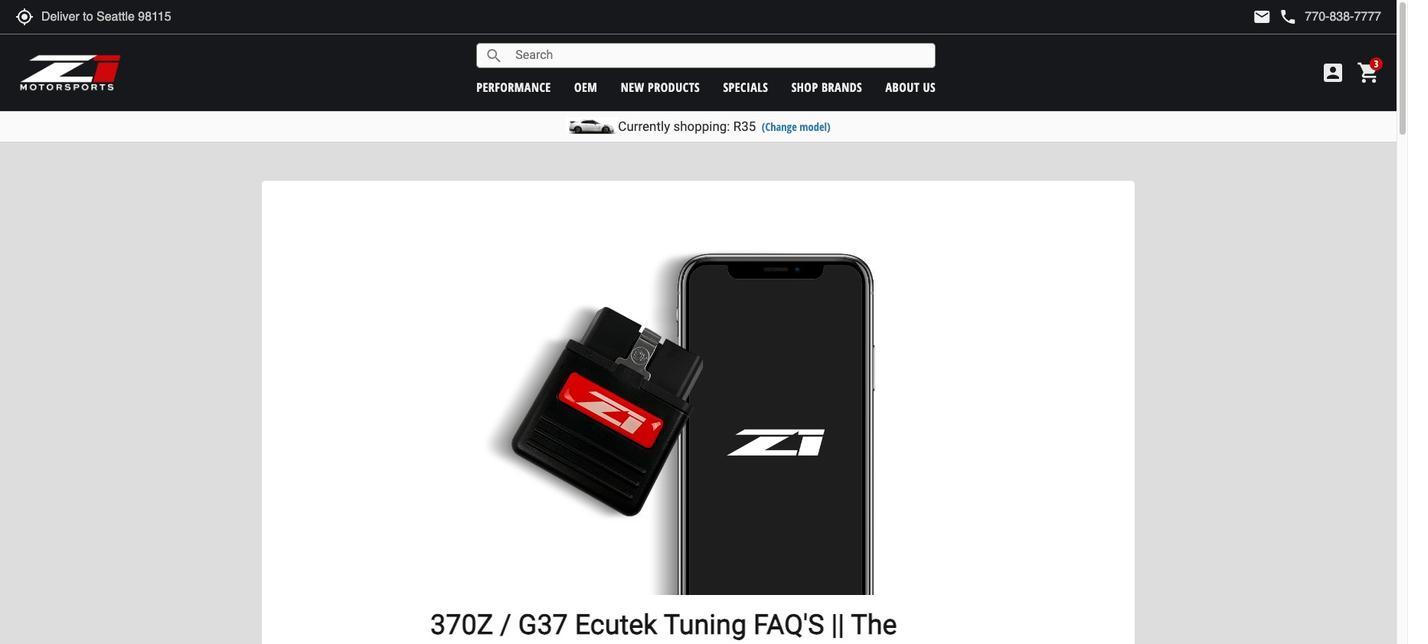 Task type: vqa. For each thing, say whether or not it's contained in the screenshot.
performance link
yes



Task type: describe. For each thing, give the bounding box(es) containing it.
shop brands link
[[792, 79, 863, 95]]

new products
[[621, 79, 700, 95]]

oem link
[[575, 79, 598, 95]]

currently
[[619, 119, 671, 134]]

shop brands
[[792, 79, 863, 95]]

phone
[[1280, 8, 1298, 26]]

us
[[924, 79, 936, 95]]

faq's
[[754, 609, 825, 641]]

performance link
[[477, 79, 551, 95]]

ecutek
[[575, 609, 658, 641]]

new products link
[[621, 79, 700, 95]]

tuning
[[664, 609, 747, 641]]

performance
[[477, 79, 551, 95]]

shopping:
[[674, 119, 731, 134]]

my_location
[[15, 8, 34, 26]]

z1 motorsports logo image
[[19, 54, 122, 92]]

about
[[886, 79, 920, 95]]



Task type: locate. For each thing, give the bounding box(es) containing it.
370z / g37 ecutek tuning faq's || the
[[431, 609, 898, 644]]

(change
[[762, 120, 797, 134]]

370z / g37 ecutek tuning faq's || the most common questions! image
[[431, 193, 967, 595]]

370z
[[431, 609, 494, 641]]

account_box
[[1322, 61, 1346, 85]]

specials link
[[724, 79, 769, 95]]

/
[[500, 609, 512, 641]]

phone link
[[1280, 8, 1382, 26]]

products
[[648, 79, 700, 95]]

||
[[832, 609, 845, 641]]

the
[[851, 609, 898, 641]]

mail link
[[1254, 8, 1272, 26]]

Search search field
[[504, 44, 936, 67]]

model)
[[800, 120, 831, 134]]

shopping_cart link
[[1354, 61, 1382, 85]]

shop
[[792, 79, 819, 95]]

mail
[[1254, 8, 1272, 26]]

brands
[[822, 79, 863, 95]]

r35
[[734, 119, 756, 134]]

about us
[[886, 79, 936, 95]]

account_box link
[[1318, 61, 1350, 85]]

currently shopping: r35 (change model)
[[619, 119, 831, 134]]

shopping_cart
[[1358, 61, 1382, 85]]

(change model) link
[[762, 120, 831, 134]]

g37
[[519, 609, 568, 641]]

new
[[621, 79, 645, 95]]

search
[[485, 46, 504, 65]]

about us link
[[886, 79, 936, 95]]

mail phone
[[1254, 8, 1298, 26]]

specials
[[724, 79, 769, 95]]

oem
[[575, 79, 598, 95]]



